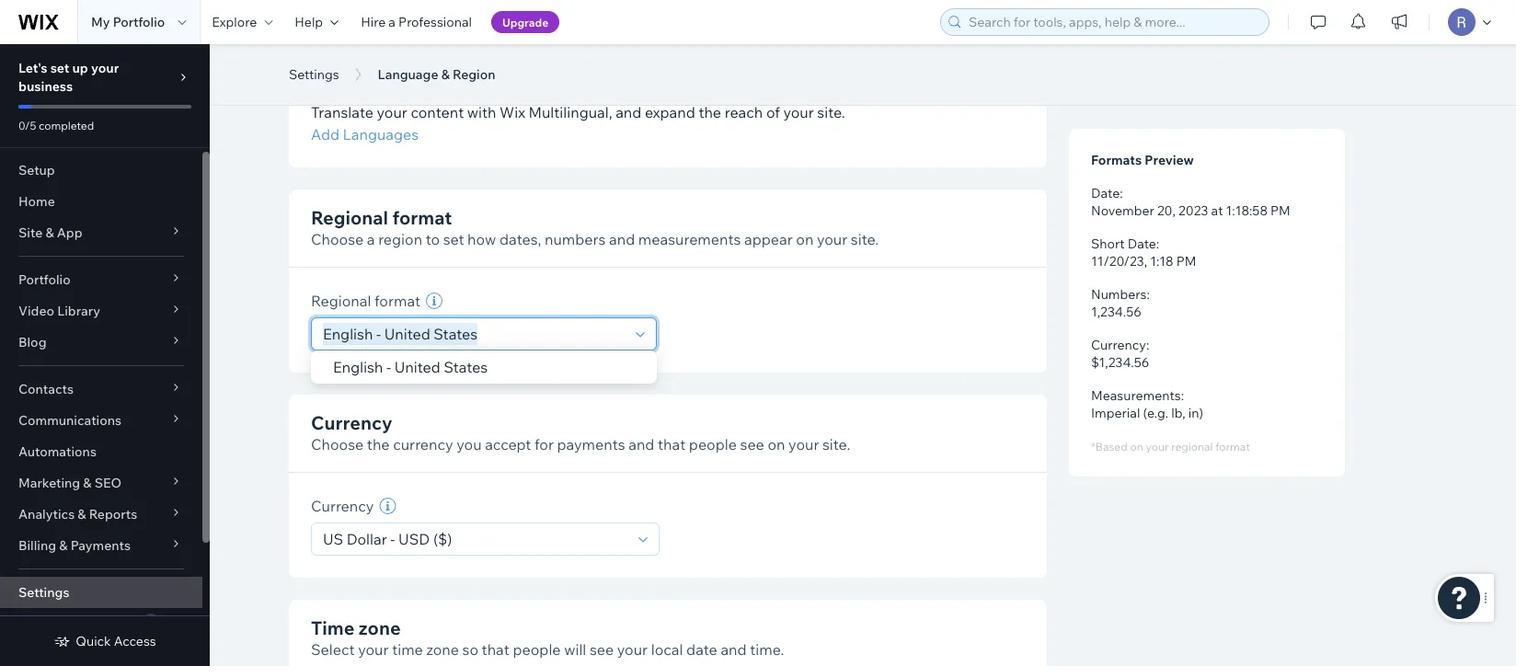 Task type: describe. For each thing, give the bounding box(es) containing it.
united
[[395, 358, 441, 376]]

lb,
[[1172, 404, 1186, 421]]

currency : $1,234.56
[[1091, 337, 1150, 370]]

& for billing
[[59, 537, 68, 554]]

portfolio inside dropdown button
[[18, 271, 71, 288]]

currency for currency : $1,234.56
[[1091, 337, 1147, 353]]

site. inside 'add more languages to your site translate your content with wix multilingual, and expand the reach of your site. add languages'
[[818, 103, 845, 121]]

language & region button
[[369, 61, 505, 88]]

formats
[[1091, 151, 1142, 167]]

& for marketing
[[83, 475, 92, 491]]

november
[[1091, 202, 1155, 218]]

more
[[343, 75, 379, 94]]

help button
[[284, 0, 350, 44]]

time zone select your time zone so that people will see your local date and time.
[[311, 616, 784, 659]]

your inside currency choose the currency you accept for payments and that people see on your site.
[[789, 435, 819, 454]]

measurements : imperial (e.g. lb, in)
[[1091, 387, 1204, 421]]

choose inside "regional format choose a region to set how dates, numbers and measurements appear on your site."
[[311, 230, 364, 248]]

home link
[[0, 186, 202, 217]]

imperial
[[1091, 404, 1141, 421]]

video
[[18, 303, 54, 319]]

currency for currency
[[311, 497, 374, 515]]

access
[[114, 633, 156, 649]]

marketing & seo button
[[0, 468, 202, 499]]

regional
[[1172, 440, 1213, 454]]

*based on your regional format
[[1091, 440, 1251, 454]]

$1,234.56
[[1091, 354, 1150, 370]]

analytics
[[18, 506, 75, 522]]

so
[[462, 641, 479, 659]]

hire
[[361, 14, 386, 30]]

marketing
[[18, 475, 80, 491]]

up
[[72, 60, 88, 76]]

billing
[[18, 537, 56, 554]]

measurements
[[1091, 387, 1181, 404]]

the inside currency choose the currency you accept for payments and that people see on your site.
[[367, 435, 390, 454]]

11/20/23,
[[1091, 253, 1148, 269]]

local
[[651, 641, 683, 659]]

blog button
[[0, 327, 202, 358]]

a inside hire a professional link
[[389, 14, 396, 30]]

reports
[[89, 506, 137, 522]]

currency for currency choose the currency you accept for payments and that people see on your site.
[[311, 411, 392, 434]]

2 vertical spatial format
[[1216, 440, 1251, 454]]

region
[[453, 66, 496, 82]]

regional format
[[311, 292, 421, 310]]

and inside 'add more languages to your site translate your content with wix multilingual, and expand the reach of your site. add languages'
[[616, 103, 642, 121]]

format for regional format
[[375, 292, 421, 310]]

1:18
[[1151, 253, 1174, 269]]

with
[[467, 103, 497, 121]]

analytics & reports button
[[0, 499, 202, 530]]

your inside "regional format choose a region to set how dates, numbers and measurements appear on your site."
[[817, 230, 848, 248]]

at
[[1212, 202, 1223, 218]]

numbers
[[545, 230, 606, 248]]

upgrade button
[[491, 11, 560, 33]]

select
[[311, 641, 355, 659]]

set inside let's set up your business
[[50, 60, 69, 76]]

numbers
[[1091, 286, 1147, 302]]

choose inside currency choose the currency you accept for payments and that people see on your site.
[[311, 435, 364, 454]]

expand
[[645, 103, 696, 121]]

regional format choose a region to set how dates, numbers and measurements appear on your site.
[[311, 206, 879, 248]]

*based
[[1091, 440, 1128, 454]]

billing & payments button
[[0, 530, 202, 561]]

formats preview
[[1091, 151, 1194, 167]]

regional for regional format
[[311, 292, 371, 310]]

content
[[411, 103, 464, 121]]

settings for settings link
[[18, 584, 69, 600]]

short date : 11/20/23, 1:18 pm
[[1091, 236, 1197, 269]]

automations
[[18, 444, 97, 460]]

set inside "regional format choose a region to set how dates, numbers and measurements appear on your site."
[[443, 230, 464, 248]]

time
[[392, 641, 423, 659]]

that inside time zone select your time zone so that people will see your local date and time.
[[482, 641, 510, 659]]

site & app
[[18, 225, 82, 241]]

setup link
[[0, 155, 202, 186]]

accept
[[485, 435, 531, 454]]

translate
[[311, 103, 374, 121]]

add more languages to your site translate your content with wix multilingual, and expand the reach of your site. add languages
[[311, 75, 845, 144]]

states
[[444, 358, 488, 376]]

see inside currency choose the currency you accept for payments and that people see on your site.
[[740, 435, 765, 454]]

business
[[18, 78, 73, 94]]

multilingual,
[[529, 103, 613, 121]]

explore
[[212, 14, 257, 30]]

2 horizontal spatial on
[[1131, 440, 1144, 454]]

video library
[[18, 303, 100, 319]]

hire a professional
[[361, 14, 472, 30]]

english
[[333, 358, 383, 376]]

dates,
[[500, 230, 542, 248]]

date
[[687, 641, 718, 659]]

sidebar element
[[0, 44, 210, 666]]

1,234.56
[[1091, 303, 1142, 319]]

: for currency
[[1147, 337, 1150, 353]]

2023
[[1179, 202, 1209, 218]]

people inside time zone select your time zone so that people will see your local date and time.
[[513, 641, 561, 659]]

analytics & reports
[[18, 506, 137, 522]]

short
[[1091, 236, 1125, 252]]

: for numbers
[[1147, 286, 1150, 302]]

of
[[766, 103, 780, 121]]

video library button
[[0, 295, 202, 327]]

see inside time zone select your time zone so that people will see your local date and time.
[[590, 641, 614, 659]]

pm inside short date : 11/20/23, 1:18 pm
[[1177, 253, 1197, 269]]

format for regional format choose a region to set how dates, numbers and measurements appear on your site.
[[393, 206, 452, 229]]

hire a professional link
[[350, 0, 483, 44]]

& for analytics
[[78, 506, 86, 522]]

blog
[[18, 334, 46, 350]]

marketing & seo
[[18, 475, 122, 491]]



Task type: locate. For each thing, give the bounding box(es) containing it.
0 vertical spatial that
[[658, 435, 686, 454]]

& for site
[[45, 225, 54, 241]]

portfolio button
[[0, 264, 202, 295]]

for
[[535, 435, 554, 454]]

on
[[796, 230, 814, 248], [768, 435, 785, 454], [1131, 440, 1144, 454]]

& left reports
[[78, 506, 86, 522]]

the inside 'add more languages to your site translate your content with wix multilingual, and expand the reach of your site. add languages'
[[699, 103, 722, 121]]

0 vertical spatial format
[[393, 206, 452, 229]]

1 vertical spatial currency
[[311, 411, 392, 434]]

that right payments
[[658, 435, 686, 454]]

languages
[[383, 75, 455, 94]]

1 vertical spatial see
[[590, 641, 614, 659]]

1 vertical spatial pm
[[1177, 253, 1197, 269]]

1 vertical spatial settings
[[18, 584, 69, 600]]

0 vertical spatial pm
[[1271, 202, 1291, 218]]

currency inside currency choose the currency you accept for payments and that people see on your site.
[[311, 411, 392, 434]]

: inside measurements : imperial (e.g. lb, in)
[[1181, 387, 1184, 404]]

1 vertical spatial portfolio
[[18, 271, 71, 288]]

format
[[393, 206, 452, 229], [375, 292, 421, 310], [1216, 440, 1251, 454]]

Choose Your Language & Country Settings field
[[318, 318, 630, 350]]

0 horizontal spatial see
[[590, 641, 614, 659]]

measurements
[[639, 230, 741, 248]]

set left "how"
[[443, 230, 464, 248]]

and right date
[[721, 641, 747, 659]]

Choose your currency field
[[318, 524, 633, 555]]

0 vertical spatial to
[[458, 75, 472, 94]]

portfolio up "video"
[[18, 271, 71, 288]]

: for date
[[1120, 185, 1123, 201]]

1 horizontal spatial the
[[699, 103, 722, 121]]

0 horizontal spatial to
[[426, 230, 440, 248]]

that
[[658, 435, 686, 454], [482, 641, 510, 659]]

0 vertical spatial settings
[[289, 66, 339, 82]]

and
[[616, 103, 642, 121], [609, 230, 635, 248], [629, 435, 655, 454], [721, 641, 747, 659]]

site. inside currency choose the currency you accept for payments and that people see on your site.
[[823, 435, 851, 454]]

settings button
[[280, 61, 348, 88]]

1 vertical spatial add
[[311, 125, 340, 144]]

my portfolio
[[91, 14, 165, 30]]

1 horizontal spatial to
[[458, 75, 472, 94]]

0 vertical spatial date
[[1091, 185, 1120, 201]]

1 vertical spatial site.
[[851, 230, 879, 248]]

date
[[1091, 185, 1120, 201], [1128, 236, 1157, 252]]

0/5 completed
[[18, 118, 94, 132]]

-
[[386, 358, 391, 376]]

communications button
[[0, 405, 202, 436]]

contacts button
[[0, 374, 202, 405]]

set left up
[[50, 60, 69, 76]]

will
[[564, 641, 587, 659]]

1 regional from the top
[[311, 206, 388, 229]]

choose down english
[[311, 435, 364, 454]]

: up 1:18
[[1157, 236, 1160, 252]]

the left the 'currency'
[[367, 435, 390, 454]]

1 vertical spatial the
[[367, 435, 390, 454]]

on inside "regional format choose a region to set how dates, numbers and measurements appear on your site."
[[796, 230, 814, 248]]

0 horizontal spatial set
[[50, 60, 69, 76]]

1 vertical spatial people
[[513, 641, 561, 659]]

add up the translate on the left top of the page
[[311, 75, 340, 94]]

1 horizontal spatial a
[[389, 14, 396, 30]]

payments
[[71, 537, 131, 554]]

and right payments
[[629, 435, 655, 454]]

& inside button
[[441, 66, 450, 82]]

0/5
[[18, 118, 36, 132]]

regional up english
[[311, 292, 371, 310]]

date : november 20, 2023 at 1:18:58 pm
[[1091, 185, 1291, 218]]

home
[[18, 193, 55, 209]]

1 vertical spatial set
[[443, 230, 464, 248]]

(e.g.
[[1143, 404, 1169, 421]]

0 horizontal spatial on
[[768, 435, 785, 454]]

& left the region
[[441, 66, 450, 82]]

0 vertical spatial set
[[50, 60, 69, 76]]

billing & payments
[[18, 537, 131, 554]]

0 vertical spatial choose
[[311, 230, 364, 248]]

1 vertical spatial that
[[482, 641, 510, 659]]

to up with
[[458, 75, 472, 94]]

& right site
[[45, 225, 54, 241]]

: for measurements
[[1181, 387, 1184, 404]]

0 horizontal spatial pm
[[1177, 253, 1197, 269]]

1 vertical spatial choose
[[311, 435, 364, 454]]

0 horizontal spatial portfolio
[[18, 271, 71, 288]]

choose left region
[[311, 230, 364, 248]]

currency choose the currency you accept for payments and that people see on your site.
[[311, 411, 851, 454]]

your
[[91, 60, 119, 76], [476, 75, 507, 94], [377, 103, 408, 121], [784, 103, 814, 121], [817, 230, 848, 248], [789, 435, 819, 454], [1146, 440, 1169, 454], [358, 641, 389, 659], [617, 641, 648, 659]]

& right billing
[[59, 537, 68, 554]]

and right numbers
[[609, 230, 635, 248]]

quick access
[[76, 633, 156, 649]]

date up 1:18
[[1128, 236, 1157, 252]]

1 horizontal spatial zone
[[426, 641, 459, 659]]

pm inside date : november 20, 2023 at 1:18:58 pm
[[1271, 202, 1291, 218]]

see
[[740, 435, 765, 454], [590, 641, 614, 659]]

0 vertical spatial see
[[740, 435, 765, 454]]

1 add from the top
[[311, 75, 340, 94]]

0 vertical spatial the
[[699, 103, 722, 121]]

0 horizontal spatial zone
[[359, 616, 401, 639]]

settings inside sidebar element
[[18, 584, 69, 600]]

format down region
[[375, 292, 421, 310]]

format right regional
[[1216, 440, 1251, 454]]

0 horizontal spatial the
[[367, 435, 390, 454]]

currency inside currency : $1,234.56
[[1091, 337, 1147, 353]]

0 vertical spatial regional
[[311, 206, 388, 229]]

1 vertical spatial to
[[426, 230, 440, 248]]

languages
[[343, 125, 419, 144]]

0 vertical spatial people
[[689, 435, 737, 454]]

:
[[1120, 185, 1123, 201], [1157, 236, 1160, 252], [1147, 286, 1150, 302], [1147, 337, 1150, 353], [1181, 387, 1184, 404]]

date inside date : november 20, 2023 at 1:18:58 pm
[[1091, 185, 1120, 201]]

add languages button
[[311, 123, 419, 145]]

portfolio right my
[[113, 14, 165, 30]]

and inside "regional format choose a region to set how dates, numbers and measurements appear on your site."
[[609, 230, 635, 248]]

you
[[457, 435, 482, 454]]

1 vertical spatial zone
[[426, 641, 459, 659]]

1 vertical spatial date
[[1128, 236, 1157, 252]]

20,
[[1158, 202, 1176, 218]]

your inside let's set up your business
[[91, 60, 119, 76]]

& left "seo"
[[83, 475, 92, 491]]

0 horizontal spatial date
[[1091, 185, 1120, 201]]

set
[[50, 60, 69, 76], [443, 230, 464, 248]]

settings for settings button
[[289, 66, 339, 82]]

choose
[[311, 230, 364, 248], [311, 435, 364, 454]]

settings inside button
[[289, 66, 339, 82]]

1 vertical spatial a
[[367, 230, 375, 248]]

and inside time zone select your time zone so that people will see your local date and time.
[[721, 641, 747, 659]]

: inside numbers : 1,234.56
[[1147, 286, 1150, 302]]

how
[[468, 230, 496, 248]]

2 vertical spatial currency
[[311, 497, 374, 515]]

Search for tools, apps, help & more... field
[[964, 9, 1264, 35]]

site. inside "regional format choose a region to set how dates, numbers and measurements appear on your site."
[[851, 230, 879, 248]]

zone left so
[[426, 641, 459, 659]]

site & app button
[[0, 217, 202, 248]]

to inside 'add more languages to your site translate your content with wix multilingual, and expand the reach of your site. add languages'
[[458, 75, 472, 94]]

add down the translate on the left top of the page
[[311, 125, 340, 144]]

and inside currency choose the currency you accept for payments and that people see on your site.
[[629, 435, 655, 454]]

currency
[[393, 435, 453, 454]]

library
[[57, 303, 100, 319]]

: inside currency : $1,234.56
[[1147, 337, 1150, 353]]

region
[[378, 230, 423, 248]]

site.
[[818, 103, 845, 121], [851, 230, 879, 248], [823, 435, 851, 454]]

contacts
[[18, 381, 74, 397]]

regional for regional format choose a region to set how dates, numbers and measurements appear on your site.
[[311, 206, 388, 229]]

& for language
[[441, 66, 450, 82]]

settings down billing
[[18, 584, 69, 600]]

0 horizontal spatial a
[[367, 230, 375, 248]]

1:18:58
[[1226, 202, 1268, 218]]

completed
[[39, 118, 94, 132]]

setup
[[18, 162, 55, 178]]

time.
[[750, 641, 784, 659]]

2 add from the top
[[311, 125, 340, 144]]

people inside currency choose the currency you accept for payments and that people see on your site.
[[689, 435, 737, 454]]

people
[[689, 435, 737, 454], [513, 641, 561, 659]]

: up the november
[[1120, 185, 1123, 201]]

settings link
[[0, 577, 202, 608]]

date inside short date : 11/20/23, 1:18 pm
[[1128, 236, 1157, 252]]

payments
[[557, 435, 625, 454]]

1 horizontal spatial that
[[658, 435, 686, 454]]

pm
[[1271, 202, 1291, 218], [1177, 253, 1197, 269]]

to right region
[[426, 230, 440, 248]]

format up region
[[393, 206, 452, 229]]

1 horizontal spatial settings
[[289, 66, 339, 82]]

communications
[[18, 412, 122, 428]]

zone
[[359, 616, 401, 639], [426, 641, 459, 659]]

that inside currency choose the currency you accept for payments and that people see on your site.
[[658, 435, 686, 454]]

0 horizontal spatial settings
[[18, 584, 69, 600]]

2 regional from the top
[[311, 292, 371, 310]]

1 vertical spatial regional
[[311, 292, 371, 310]]

pm right 1:18
[[1177, 253, 1197, 269]]

0 vertical spatial add
[[311, 75, 340, 94]]

1 horizontal spatial pm
[[1271, 202, 1291, 218]]

pm right 1:18:58
[[1271, 202, 1291, 218]]

my
[[91, 14, 110, 30]]

quick
[[76, 633, 111, 649]]

professional
[[399, 14, 472, 30]]

0 vertical spatial portfolio
[[113, 14, 165, 30]]

1 horizontal spatial date
[[1128, 236, 1157, 252]]

date up the november
[[1091, 185, 1120, 201]]

numbers : 1,234.56
[[1091, 286, 1150, 319]]

on inside currency choose the currency you accept for payments and that people see on your site.
[[768, 435, 785, 454]]

0 horizontal spatial that
[[482, 641, 510, 659]]

0 vertical spatial currency
[[1091, 337, 1147, 353]]

time
[[311, 616, 355, 639]]

0 vertical spatial site.
[[818, 103, 845, 121]]

& inside popup button
[[59, 537, 68, 554]]

: inside date : november 20, 2023 at 1:18:58 pm
[[1120, 185, 1123, 201]]

1 horizontal spatial set
[[443, 230, 464, 248]]

1 horizontal spatial people
[[689, 435, 737, 454]]

regional up region
[[311, 206, 388, 229]]

& inside dropdown button
[[78, 506, 86, 522]]

1 choose from the top
[[311, 230, 364, 248]]

a inside "regional format choose a region to set how dates, numbers and measurements appear on your site."
[[367, 230, 375, 248]]

: up lb,
[[1181, 387, 1184, 404]]

1 vertical spatial format
[[375, 292, 421, 310]]

regional
[[311, 206, 388, 229], [311, 292, 371, 310]]

that right so
[[482, 641, 510, 659]]

the left reach
[[699, 103, 722, 121]]

appear
[[744, 230, 793, 248]]

and left expand
[[616, 103, 642, 121]]

help
[[295, 14, 323, 30]]

1 horizontal spatial see
[[740, 435, 765, 454]]

0 horizontal spatial people
[[513, 641, 561, 659]]

1 horizontal spatial portfolio
[[113, 14, 165, 30]]

to
[[458, 75, 472, 94], [426, 230, 440, 248]]

: down short date : 11/20/23, 1:18 pm
[[1147, 286, 1150, 302]]

automations link
[[0, 436, 202, 468]]

to inside "regional format choose a region to set how dates, numbers and measurements appear on your site."
[[426, 230, 440, 248]]

english - united states
[[333, 358, 488, 376]]

1 horizontal spatial on
[[796, 230, 814, 248]]

app
[[57, 225, 82, 241]]

portfolio
[[113, 14, 165, 30], [18, 271, 71, 288]]

a left region
[[367, 230, 375, 248]]

regional inside "regional format choose a region to set how dates, numbers and measurements appear on your site."
[[311, 206, 388, 229]]

upgrade
[[502, 15, 549, 29]]

add
[[311, 75, 340, 94], [311, 125, 340, 144]]

0 vertical spatial a
[[389, 14, 396, 30]]

: inside short date : 11/20/23, 1:18 pm
[[1157, 236, 1160, 252]]

2 choose from the top
[[311, 435, 364, 454]]

let's
[[18, 60, 47, 76]]

settings up the translate on the left top of the page
[[289, 66, 339, 82]]

seo
[[95, 475, 122, 491]]

2 vertical spatial site.
[[823, 435, 851, 454]]

zone up time
[[359, 616, 401, 639]]

format inside "regional format choose a region to set how dates, numbers and measurements appear on your site."
[[393, 206, 452, 229]]

a right "hire"
[[389, 14, 396, 30]]

0 vertical spatial zone
[[359, 616, 401, 639]]

: up $1,234.56
[[1147, 337, 1150, 353]]



Task type: vqa. For each thing, say whether or not it's contained in the screenshot.
Timing Delay: 2 hours after trigger
no



